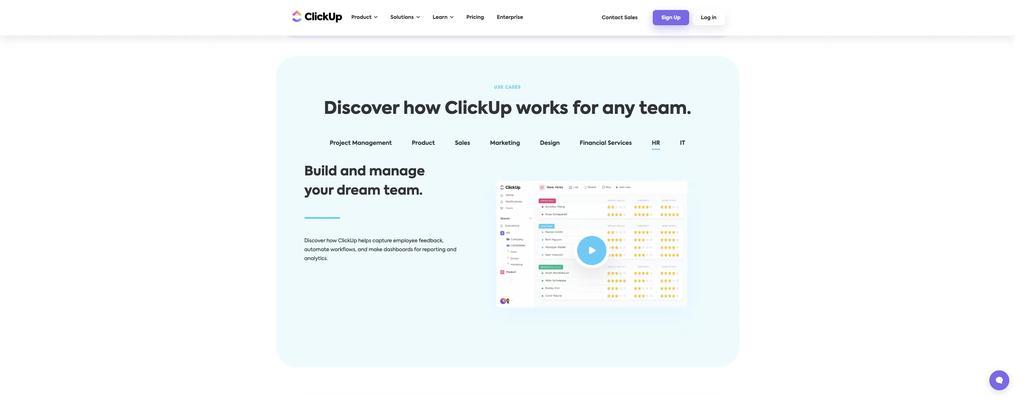 Task type: describe. For each thing, give the bounding box(es) containing it.
learn button
[[429, 10, 457, 25]]

marketing
[[490, 141, 520, 147]]

discover how clickup helps capture employee feedback, automate workflows, and make dashboards for reporting and analytics.
[[304, 239, 457, 262]]

hr
[[652, 141, 660, 147]]

solutions
[[391, 15, 414, 20]]

pricing link
[[463, 10, 488, 25]]

solutions button
[[387, 10, 423, 25]]

project management button
[[323, 139, 399, 151]]

marketing button
[[483, 139, 527, 151]]

for inside discover how clickup helps capture employee feedback, automate workflows, and make dashboards for reporting and analytics.
[[414, 248, 421, 253]]

manage
[[369, 166, 425, 179]]

project
[[330, 141, 351, 147]]

and inside build and manage your dream team.
[[340, 166, 366, 179]]

analytics.
[[304, 257, 328, 262]]

dream
[[337, 185, 381, 198]]

hr.png image
[[473, 163, 711, 337]]

in
[[712, 15, 717, 20]]

capture
[[372, 239, 392, 244]]

management
[[352, 141, 392, 147]]

log in
[[701, 15, 717, 20]]

up
[[674, 15, 681, 20]]

feedback,
[[419, 239, 444, 244]]

workflows,
[[331, 248, 356, 253]]

sign up button
[[653, 10, 689, 25]]

discover for discover how clickup works for any team.
[[324, 101, 399, 118]]

make
[[369, 248, 382, 253]]

build
[[304, 166, 337, 179]]

clickup for helps
[[338, 239, 357, 244]]

product button
[[405, 139, 442, 151]]

and down helps
[[358, 248, 367, 253]]

employee
[[393, 239, 418, 244]]

use
[[494, 86, 504, 90]]

automate
[[304, 248, 329, 253]]

financial services button
[[573, 139, 639, 151]]

your
[[304, 185, 334, 198]]

works
[[516, 101, 568, 118]]

enterprise
[[497, 15, 523, 20]]

services
[[608, 141, 632, 147]]

team. inside build and manage your dream team.
[[384, 185, 423, 198]]

1 horizontal spatial for
[[573, 101, 598, 118]]

tab list containing project management
[[297, 139, 718, 151]]

log
[[701, 15, 711, 20]]



Task type: vqa. For each thing, say whether or not it's contained in the screenshot.
left Time tracking
no



Task type: locate. For each thing, give the bounding box(es) containing it.
enterprise link
[[493, 10, 527, 25]]

sales
[[624, 15, 638, 20], [455, 141, 470, 147]]

clickup inside discover how clickup helps capture employee feedback, automate workflows, and make dashboards for reporting and analytics.
[[338, 239, 357, 244]]

how for works
[[403, 101, 441, 118]]

clickup
[[445, 101, 512, 118], [338, 239, 357, 244]]

product for product button
[[412, 141, 435, 147]]

product button
[[348, 10, 381, 25]]

sign up
[[662, 15, 681, 20]]

financial services
[[580, 141, 632, 147]]

contact
[[602, 15, 623, 20]]

clickup up workflows,
[[338, 239, 357, 244]]

product
[[351, 15, 372, 20], [412, 141, 435, 147]]

discover how clickup works for any team.
[[324, 101, 691, 118]]

clickup down the use
[[445, 101, 512, 118]]

sales inside sales button
[[455, 141, 470, 147]]

pricing
[[467, 15, 484, 20]]

tab list
[[297, 139, 718, 151]]

it button
[[673, 139, 692, 151]]

and right reporting
[[447, 248, 457, 253]]

for down employee
[[414, 248, 421, 253]]

1 horizontal spatial product
[[412, 141, 435, 147]]

0 horizontal spatial sales
[[455, 141, 470, 147]]

how for helps
[[327, 239, 337, 244]]

discover up the project management
[[324, 101, 399, 118]]

team. up hr
[[639, 101, 691, 118]]

product inside popup button
[[351, 15, 372, 20]]

discover inside discover how clickup helps capture employee feedback, automate workflows, and make dashboards for reporting and analytics.
[[304, 239, 325, 244]]

1 vertical spatial sales
[[455, 141, 470, 147]]

for left any
[[573, 101, 598, 118]]

1 horizontal spatial sales
[[624, 15, 638, 20]]

how inside discover how clickup helps capture employee feedback, automate workflows, and make dashboards for reporting and analytics.
[[327, 239, 337, 244]]

learn
[[433, 15, 448, 20]]

0 vertical spatial how
[[403, 101, 441, 118]]

1 horizontal spatial how
[[403, 101, 441, 118]]

dashboards
[[384, 248, 413, 253]]

project management
[[330, 141, 392, 147]]

0 vertical spatial for
[[573, 101, 598, 118]]

cases
[[505, 86, 521, 90]]

0 vertical spatial sales
[[624, 15, 638, 20]]

any
[[602, 101, 635, 118]]

0 horizontal spatial product
[[351, 15, 372, 20]]

1 horizontal spatial clickup
[[445, 101, 512, 118]]

design button
[[533, 139, 567, 151]]

and
[[340, 166, 366, 179], [358, 248, 367, 253], [447, 248, 457, 253]]

sales inside contact sales button
[[624, 15, 638, 20]]

1 vertical spatial for
[[414, 248, 421, 253]]

0 vertical spatial clickup
[[445, 101, 512, 118]]

contact sales button
[[598, 12, 641, 24]]

1 vertical spatial product
[[412, 141, 435, 147]]

product inside button
[[412, 141, 435, 147]]

1 vertical spatial team.
[[384, 185, 423, 198]]

discover
[[324, 101, 399, 118], [304, 239, 325, 244]]

helps
[[358, 239, 371, 244]]

clickup image
[[290, 9, 342, 23]]

hr button
[[645, 139, 667, 151]]

clickup for works
[[445, 101, 512, 118]]

team. down manage
[[384, 185, 423, 198]]

sales button
[[448, 139, 477, 151]]

0 horizontal spatial team.
[[384, 185, 423, 198]]

1 horizontal spatial team.
[[639, 101, 691, 118]]

0 vertical spatial discover
[[324, 101, 399, 118]]

1 vertical spatial discover
[[304, 239, 325, 244]]

sign
[[662, 15, 673, 20]]

log in link
[[693, 10, 725, 25]]

0 horizontal spatial for
[[414, 248, 421, 253]]

0 vertical spatial team.
[[639, 101, 691, 118]]

it
[[680, 141, 685, 147]]

use cases
[[494, 86, 521, 90]]

0 horizontal spatial how
[[327, 239, 337, 244]]

discover for discover how clickup helps capture employee feedback, automate workflows, and make dashboards for reporting and analytics.
[[304, 239, 325, 244]]

financial
[[580, 141, 606, 147]]

0 horizontal spatial clickup
[[338, 239, 357, 244]]

1 vertical spatial clickup
[[338, 239, 357, 244]]

and up dream
[[340, 166, 366, 179]]

0 vertical spatial product
[[351, 15, 372, 20]]

how
[[403, 101, 441, 118], [327, 239, 337, 244]]

build and manage your dream team.
[[304, 166, 425, 198]]

design
[[540, 141, 560, 147]]

reporting
[[422, 248, 446, 253]]

product for product popup button
[[351, 15, 372, 20]]

discover up automate
[[304, 239, 325, 244]]

1 vertical spatial how
[[327, 239, 337, 244]]

contact sales
[[602, 15, 638, 20]]

for
[[573, 101, 598, 118], [414, 248, 421, 253]]

team.
[[639, 101, 691, 118], [384, 185, 423, 198]]



